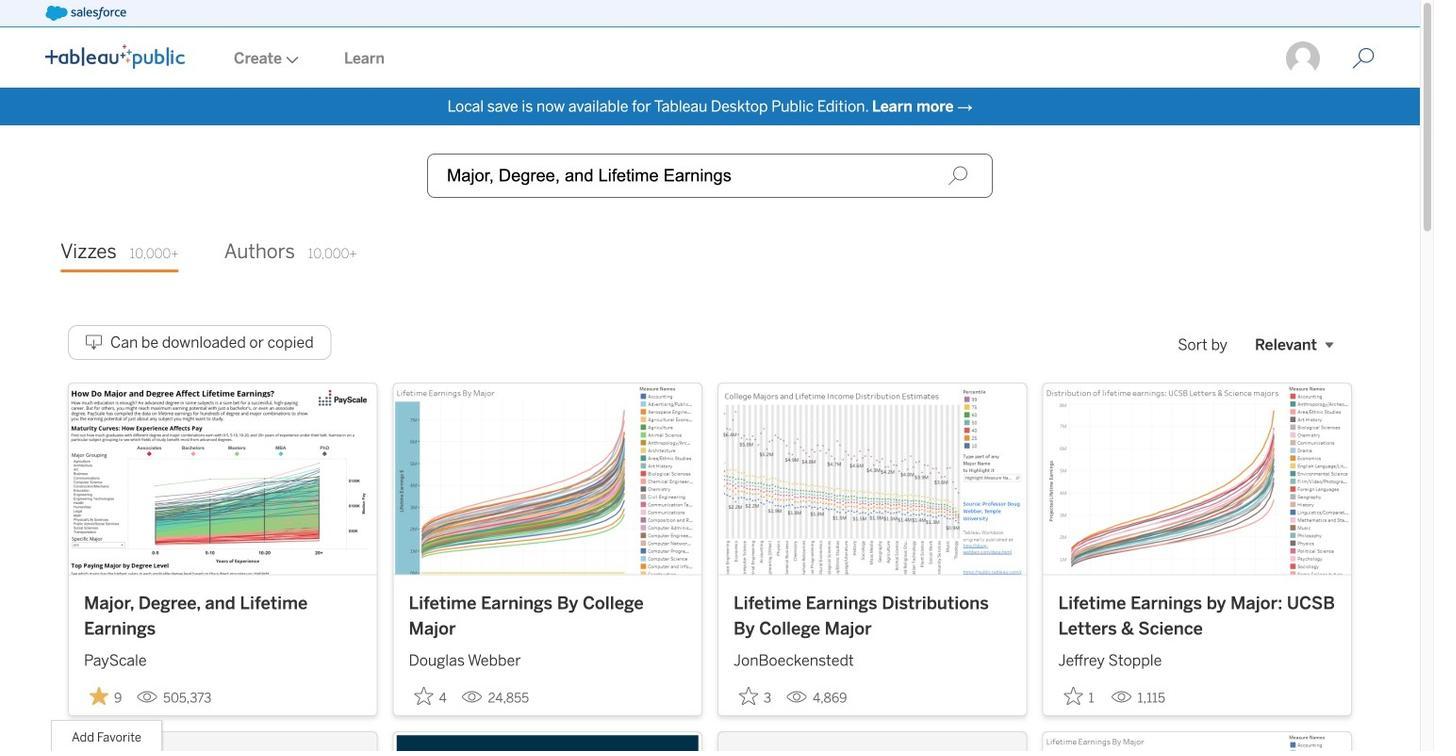 Task type: locate. For each thing, give the bounding box(es) containing it.
0 horizontal spatial add favorite image
[[415, 687, 433, 706]]

1 horizontal spatial add favorite image
[[1065, 687, 1083, 706]]

2 add favorite button from the left
[[734, 681, 779, 712]]

terry.turtle image
[[1285, 40, 1323, 77]]

add favorite button for 3rd workbook thumbnail from right
[[409, 681, 454, 712]]

1 add favorite image from the left
[[415, 687, 433, 706]]

add favorite image
[[415, 687, 433, 706], [1065, 687, 1083, 706]]

Add Favorite button
[[409, 681, 454, 712], [734, 681, 779, 712], [1059, 681, 1104, 712]]

1 workbook thumbnail image from the left
[[69, 384, 377, 575]]

1 horizontal spatial add favorite button
[[734, 681, 779, 712]]

remove favorite image
[[90, 687, 108, 706]]

1 add favorite button from the left
[[409, 681, 454, 712]]

add favorite image
[[740, 687, 758, 706]]

2 workbook thumbnail image from the left
[[394, 384, 702, 575]]

2 horizontal spatial add favorite button
[[1059, 681, 1104, 712]]

add favorite image for fourth workbook thumbnail
[[1065, 687, 1083, 706]]

search image
[[948, 166, 969, 186]]

create image
[[282, 56, 299, 64]]

2 add favorite image from the left
[[1065, 687, 1083, 706]]

workbook thumbnail image
[[69, 384, 377, 575], [394, 384, 702, 575], [719, 384, 1027, 575], [1044, 384, 1352, 575]]

go to search image
[[1330, 47, 1398, 70]]

0 horizontal spatial add favorite button
[[409, 681, 454, 712]]

Search input field
[[427, 154, 993, 198]]

3 add favorite button from the left
[[1059, 681, 1104, 712]]



Task type: vqa. For each thing, say whether or not it's contained in the screenshot.
Search input Field
yes



Task type: describe. For each thing, give the bounding box(es) containing it.
Remove Favorite button
[[84, 681, 129, 712]]

logo image
[[45, 44, 185, 69]]

add favorite button for fourth workbook thumbnail
[[1059, 681, 1104, 712]]

salesforce logo image
[[45, 6, 126, 21]]

4 workbook thumbnail image from the left
[[1044, 384, 1352, 575]]

add favorite image for 3rd workbook thumbnail from right
[[415, 687, 433, 706]]

add favorite button for second workbook thumbnail from right
[[734, 681, 779, 712]]

3 workbook thumbnail image from the left
[[719, 384, 1027, 575]]



